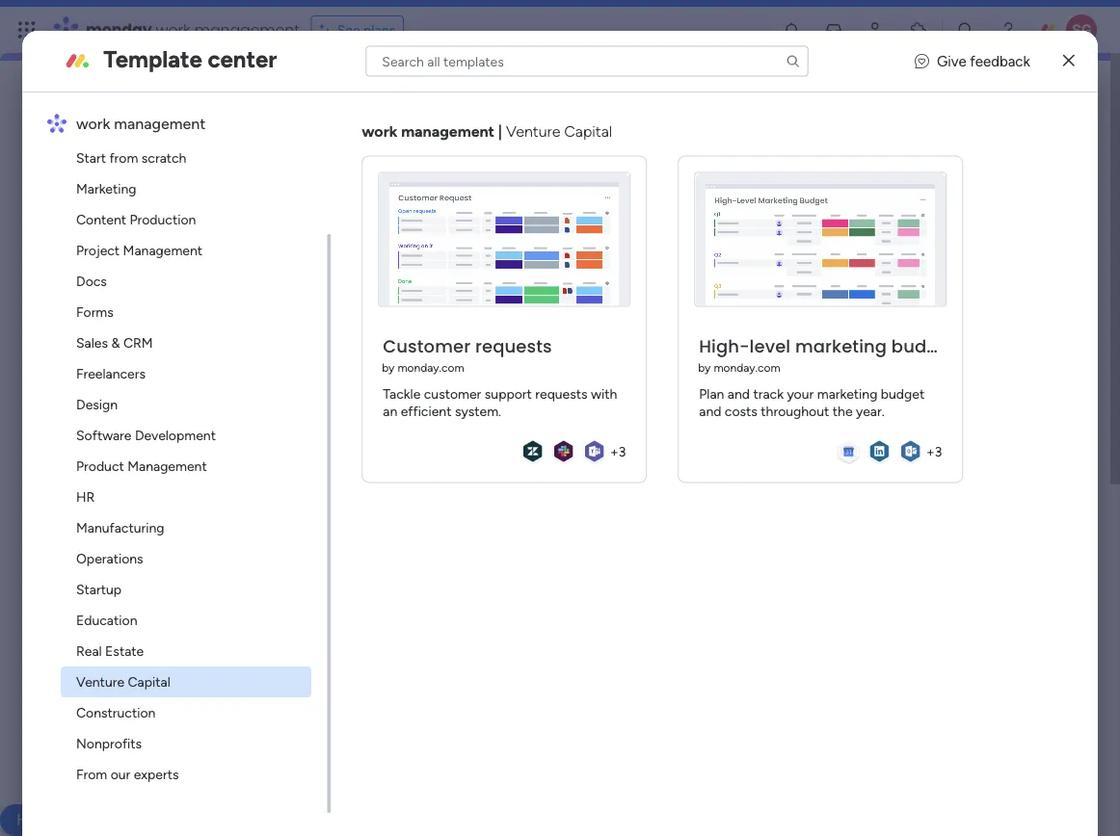 Task type: describe. For each thing, give the bounding box(es) containing it.
explore
[[113, 385, 158, 402]]

content
[[76, 212, 127, 228]]

content production
[[76, 212, 196, 228]]

monday work management
[[86, 19, 300, 40]]

projects,
[[159, 320, 212, 336]]

management inside welcome to work management
[[213, 122, 396, 159]]

manage
[[97, 299, 145, 316]]

achieve
[[265, 340, 311, 356]]

template center
[[103, 45, 277, 73]]

by inside high-level marketing budget by monday.com
[[698, 361, 711, 375]]

shared
[[315, 340, 355, 356]]

start from scratch
[[76, 150, 187, 166]]

place.
[[428, 299, 463, 316]]

work management list box
[[30, 93, 331, 814]]

system.
[[455, 403, 501, 419]]

level
[[750, 334, 791, 359]]

budget inside high-level marketing budget by monday.com
[[892, 334, 956, 359]]

aspects
[[213, 299, 261, 316]]

venture inside work management templates element
[[76, 674, 125, 691]]

and down aspects
[[216, 320, 238, 336]]

your inside manage and run all aspects of your work in one unified place. from everyday tasks, to advanced projects, and processes, monday work management allows you to connect the dots, work smarter, and achieve shared goals.
[[280, 299, 307, 316]]

of
[[264, 299, 277, 316]]

year.
[[856, 403, 885, 419]]

management for product management
[[128, 458, 207, 475]]

high-
[[699, 334, 750, 359]]

explore work management templates button
[[97, 378, 353, 409]]

education
[[76, 613, 138, 629]]

management inside list box
[[114, 114, 206, 133]]

sam green image
[[1066, 14, 1097, 45]]

capital inside work management templates element
[[128, 674, 171, 691]]

+ for high-level marketing budget
[[926, 444, 935, 460]]

scratch
[[142, 150, 187, 166]]

search image
[[786, 54, 801, 69]]

give
[[937, 52, 967, 70]]

with inside dropdown button
[[270, 492, 304, 513]]

inbox image
[[824, 20, 844, 40]]

real
[[76, 644, 102, 660]]

and up costs
[[728, 386, 750, 402]]

to inside welcome to work management
[[206, 108, 220, 127]]

your inside plan and track your marketing budget and costs throughout the year.
[[787, 386, 814, 402]]

from
[[110, 150, 138, 166]]

high-level marketing budget by monday.com
[[698, 334, 956, 375]]

work inside list box
[[76, 114, 111, 133]]

getting started with work management button
[[74, 465, 1036, 541]]

management inside button
[[194, 385, 273, 402]]

apps image
[[909, 20, 928, 40]]

invite members image
[[867, 20, 886, 40]]

construction
[[76, 705, 156, 722]]

experts
[[134, 767, 179, 783]]

help button
[[0, 805, 67, 837]]

give feedback
[[937, 52, 1030, 70]]

real estate
[[76, 644, 144, 660]]

efficient
[[401, 403, 452, 419]]

budget inside plan and track your marketing budget and costs throughout the year.
[[881, 386, 925, 402]]

nonprofits
[[76, 736, 142, 752]]

throughout
[[761, 403, 829, 419]]

|
[[498, 122, 502, 141]]

sales
[[76, 335, 108, 351]]

welcome to work management
[[137, 108, 396, 159]]

sales & crm
[[76, 335, 153, 351]]

processes,
[[241, 320, 306, 336]]

docs
[[76, 273, 107, 290]]

v2 user feedback image
[[915, 50, 929, 72]]

customer
[[424, 386, 481, 402]]

management inside dropdown button
[[350, 492, 453, 513]]

estate
[[105, 644, 144, 660]]

1 horizontal spatial venture
[[506, 122, 560, 141]]

getting
[[147, 492, 206, 513]]

by inside customer requests by monday.com
[[382, 361, 395, 375]]

+ for customer requests
[[610, 444, 619, 460]]

unified
[[383, 299, 425, 316]]

welcome
[[137, 108, 202, 127]]

operations
[[76, 551, 144, 567]]

from inside work management templates element
[[76, 767, 107, 783]]

marketing
[[76, 181, 137, 197]]

explore work management templates
[[113, 385, 337, 402]]

getting started with work management
[[147, 492, 453, 513]]

project management
[[76, 242, 203, 259]]

from inside manage and run all aspects of your work in one unified place. from everyday tasks, to advanced projects, and processes, monday work management allows you to connect the dots, work smarter, and achieve shared goals.
[[467, 299, 498, 316]]

tasks,
[[559, 299, 593, 316]]

from our experts
[[76, 767, 179, 783]]

plans
[[363, 22, 395, 38]]

dots,
[[121, 340, 151, 356]]

run
[[174, 299, 194, 316]]

and down the processes, at the top left
[[239, 340, 262, 356]]

work management
[[76, 114, 206, 133]]

crm
[[124, 335, 153, 351]]

manage and run all aspects of your work in one unified place. from everyday tasks, to advanced projects, and processes, monday work management allows you to connect the dots, work smarter, and achieve shared goals.
[[97, 299, 609, 356]]

started
[[210, 492, 266, 513]]

search everything image
[[956, 20, 976, 40]]

track
[[753, 386, 784, 402]]

see
[[337, 22, 360, 38]]

project
[[76, 242, 120, 259]]

select product image
[[17, 20, 37, 40]]



Task type: vqa. For each thing, say whether or not it's contained in the screenshot.
the rightmost + 3
yes



Task type: locate. For each thing, give the bounding box(es) containing it.
capital down estate
[[128, 674, 171, 691]]

center
[[208, 45, 277, 73]]

advanced
[[97, 320, 156, 336]]

requests down everyday
[[475, 334, 552, 359]]

1 vertical spatial monday
[[309, 320, 358, 336]]

2 + from the left
[[926, 444, 935, 460]]

templates
[[277, 385, 337, 402]]

+ 3 for customer requests
[[610, 444, 626, 460]]

management for project management
[[123, 242, 203, 259]]

marketing inside plan and track your marketing budget and costs throughout the year.
[[817, 386, 878, 402]]

notifications image
[[782, 20, 801, 40]]

monday.com down the customer in the left top of the page
[[398, 361, 464, 375]]

work inside dropdown button
[[308, 492, 346, 513]]

Search all templates search field
[[366, 46, 809, 77]]

0 horizontal spatial from
[[76, 767, 107, 783]]

1 horizontal spatial the
[[833, 403, 853, 419]]

help image
[[999, 20, 1018, 40]]

with down the connect
[[591, 386, 617, 402]]

production
[[130, 212, 196, 228]]

1 vertical spatial venture
[[76, 674, 125, 691]]

to right the welcome
[[206, 108, 220, 127]]

+ 3 for high-level marketing budget
[[926, 444, 942, 460]]

to right tasks,
[[596, 299, 609, 316]]

0 vertical spatial management
[[123, 242, 203, 259]]

1 horizontal spatial your
[[787, 386, 814, 402]]

you
[[517, 320, 540, 336]]

customer requests by monday.com
[[382, 334, 552, 375]]

0 horizontal spatial to
[[206, 108, 220, 127]]

see plans
[[337, 22, 395, 38]]

0 horizontal spatial your
[[280, 299, 307, 316]]

customer
[[383, 334, 471, 359]]

requests inside tackle customer support requests with an efficient system.
[[535, 386, 588, 402]]

your right the of
[[280, 299, 307, 316]]

and
[[149, 299, 171, 316], [216, 320, 238, 336], [239, 340, 262, 356], [728, 386, 750, 402], [699, 403, 722, 419]]

costs
[[725, 403, 758, 419]]

monday.com inside high-level marketing budget by monday.com
[[714, 361, 781, 375]]

1 horizontal spatial from
[[467, 299, 498, 316]]

venture
[[506, 122, 560, 141], [76, 674, 125, 691]]

0 horizontal spatial by
[[382, 361, 395, 375]]

0 vertical spatial requests
[[475, 334, 552, 359]]

smarter,
[[187, 340, 236, 356]]

management down development
[[128, 458, 207, 475]]

support
[[485, 386, 532, 402]]

to right the you on the left top of the page
[[543, 320, 556, 336]]

1 vertical spatial capital
[[128, 674, 171, 691]]

0 vertical spatial with
[[591, 386, 617, 402]]

the inside plan and track your marketing budget and costs throughout the year.
[[833, 403, 853, 419]]

work
[[156, 19, 190, 40], [76, 114, 111, 133], [137, 122, 205, 159], [362, 122, 398, 141], [151, 248, 189, 269], [310, 299, 340, 316], [361, 320, 390, 336], [154, 340, 184, 356], [161, 385, 191, 402], [308, 492, 346, 513]]

&
[[112, 335, 120, 351]]

work inside button
[[161, 385, 191, 402]]

work management templates element
[[42, 143, 327, 791]]

3 for customer requests
[[619, 444, 626, 460]]

plan and track your marketing budget and costs throughout the year.
[[699, 386, 925, 419]]

product
[[76, 458, 124, 475]]

management
[[194, 19, 300, 40], [114, 114, 206, 133], [213, 122, 396, 159], [401, 122, 495, 141], [193, 248, 296, 269], [394, 320, 473, 336], [194, 385, 273, 402], [350, 492, 453, 513]]

management inside manage and run all aspects of your work in one unified place. from everyday tasks, to advanced projects, and processes, monday work management allows you to connect the dots, work smarter, and achieve shared goals.
[[394, 320, 473, 336]]

+
[[610, 444, 619, 460], [926, 444, 935, 460]]

2 by from the left
[[698, 361, 711, 375]]

start
[[76, 150, 106, 166]]

product management
[[76, 458, 207, 475]]

0 horizontal spatial monday.com
[[398, 361, 464, 375]]

monday up shared
[[309, 320, 358, 336]]

an
[[383, 403, 397, 419]]

your
[[280, 299, 307, 316], [787, 386, 814, 402]]

requests inside customer requests by monday.com
[[475, 334, 552, 359]]

2 3 from the left
[[935, 444, 942, 460]]

0 vertical spatial marketing
[[795, 334, 887, 359]]

0 vertical spatial to
[[206, 108, 220, 127]]

marketing
[[795, 334, 887, 359], [817, 386, 878, 402]]

marketing up plan and track your marketing budget and costs throughout the year.
[[795, 334, 887, 359]]

monday.com
[[398, 361, 464, 375], [714, 361, 781, 375]]

our
[[111, 767, 131, 783]]

marketing inside high-level marketing budget by monday.com
[[795, 334, 887, 359]]

template
[[103, 45, 202, 73]]

1 horizontal spatial monday
[[309, 320, 358, 336]]

venture down real estate
[[76, 674, 125, 691]]

monday
[[86, 19, 152, 40], [309, 320, 358, 336]]

from up the allows
[[467, 299, 498, 316]]

requests
[[475, 334, 552, 359], [535, 386, 588, 402]]

by down goals.
[[382, 361, 395, 375]]

0 horizontal spatial +
[[610, 444, 619, 460]]

software development
[[76, 428, 216, 444]]

product
[[300, 248, 362, 269]]

1 vertical spatial requests
[[535, 386, 588, 402]]

and left run
[[149, 299, 171, 316]]

with inside tackle customer support requests with an efficient system.
[[591, 386, 617, 402]]

1 vertical spatial your
[[787, 386, 814, 402]]

0 horizontal spatial + 3
[[610, 444, 626, 460]]

monday inside manage and run all aspects of your work in one unified place. from everyday tasks, to advanced projects, and processes, monday work management allows you to connect the dots, work smarter, and achieve shared goals.
[[309, 320, 358, 336]]

the left year.
[[833, 403, 853, 419]]

1 horizontal spatial 3
[[935, 444, 942, 460]]

0 horizontal spatial capital
[[128, 674, 171, 691]]

2 horizontal spatial to
[[596, 299, 609, 316]]

1 vertical spatial to
[[596, 299, 609, 316]]

0 horizontal spatial with
[[270, 492, 304, 513]]

work management | venture capital
[[362, 122, 612, 141]]

one
[[357, 299, 380, 316]]

2 monday.com from the left
[[714, 361, 781, 375]]

work management product
[[151, 248, 362, 269]]

see plans button
[[311, 15, 404, 44]]

in
[[343, 299, 354, 316]]

0 vertical spatial from
[[467, 299, 498, 316]]

0 vertical spatial monday
[[86, 19, 152, 40]]

1 3 from the left
[[619, 444, 626, 460]]

0 vertical spatial budget
[[892, 334, 956, 359]]

1 + 3 from the left
[[610, 444, 626, 460]]

0 vertical spatial venture
[[506, 122, 560, 141]]

manufacturing
[[76, 520, 165, 537]]

by up plan in the right of the page
[[698, 361, 711, 375]]

to
[[206, 108, 220, 127], [596, 299, 609, 316], [543, 320, 556, 336]]

venture right |
[[506, 122, 560, 141]]

monday.com inside customer requests by monday.com
[[398, 361, 464, 375]]

1 vertical spatial budget
[[881, 386, 925, 402]]

the up the freelancers
[[97, 340, 117, 356]]

venture capital
[[76, 674, 171, 691]]

feedback
[[970, 52, 1030, 70]]

monday.com down high-
[[714, 361, 781, 375]]

1 + from the left
[[610, 444, 619, 460]]

tackle customer support requests with an efficient system.
[[383, 386, 617, 419]]

3 for high-level marketing budget
[[935, 444, 942, 460]]

1 horizontal spatial + 3
[[926, 444, 942, 460]]

allows
[[477, 320, 514, 336]]

give feedback link
[[915, 50, 1030, 72]]

requests right support
[[535, 386, 588, 402]]

0 horizontal spatial the
[[97, 340, 117, 356]]

1 horizontal spatial by
[[698, 361, 711, 375]]

budget
[[892, 334, 956, 359], [881, 386, 925, 402]]

1 horizontal spatial monday.com
[[714, 361, 781, 375]]

0 horizontal spatial venture
[[76, 674, 125, 691]]

monday up template
[[86, 19, 152, 40]]

marketing up year.
[[817, 386, 878, 402]]

1 horizontal spatial +
[[926, 444, 935, 460]]

design
[[76, 397, 118, 413]]

1 vertical spatial marketing
[[817, 386, 878, 402]]

help
[[16, 811, 51, 831]]

1 vertical spatial from
[[76, 767, 107, 783]]

hr
[[76, 489, 95, 506]]

connect
[[559, 320, 609, 336]]

capital down search all templates search box
[[564, 122, 612, 141]]

2 + 3 from the left
[[926, 444, 942, 460]]

1 horizontal spatial capital
[[564, 122, 612, 141]]

1 vertical spatial management
[[128, 458, 207, 475]]

+ 3
[[610, 444, 626, 460], [926, 444, 942, 460]]

1 vertical spatial the
[[833, 403, 853, 419]]

1 horizontal spatial with
[[591, 386, 617, 402]]

management
[[123, 242, 203, 259], [128, 458, 207, 475]]

forms
[[76, 304, 114, 321]]

close image
[[1063, 54, 1075, 68]]

0 vertical spatial your
[[280, 299, 307, 316]]

with right started at the bottom
[[270, 492, 304, 513]]

from left 'our'
[[76, 767, 107, 783]]

1 monday.com from the left
[[398, 361, 464, 375]]

2 vertical spatial to
[[543, 320, 556, 336]]

the inside manage and run all aspects of your work in one unified place. from everyday tasks, to advanced projects, and processes, monday work management allows you to connect the dots, work smarter, and achieve shared goals.
[[97, 340, 117, 356]]

0 horizontal spatial monday
[[86, 19, 152, 40]]

everyday
[[501, 299, 556, 316]]

all
[[197, 299, 210, 316]]

1 by from the left
[[382, 361, 395, 375]]

0 horizontal spatial 3
[[619, 444, 626, 460]]

tackle
[[383, 386, 421, 402]]

your up throughout
[[787, 386, 814, 402]]

startup
[[76, 582, 122, 598]]

work inside welcome to work management
[[137, 122, 205, 159]]

goals.
[[359, 340, 393, 356]]

1 vertical spatial with
[[270, 492, 304, 513]]

0 vertical spatial the
[[97, 340, 117, 356]]

0 vertical spatial capital
[[564, 122, 612, 141]]

freelancers
[[76, 366, 146, 382]]

1 horizontal spatial to
[[543, 320, 556, 336]]

software
[[76, 428, 132, 444]]

management down production
[[123, 242, 203, 259]]

the
[[97, 340, 117, 356], [833, 403, 853, 419]]

None search field
[[366, 46, 809, 77]]

plan
[[699, 386, 724, 402]]

and down plan in the right of the page
[[699, 403, 722, 419]]



